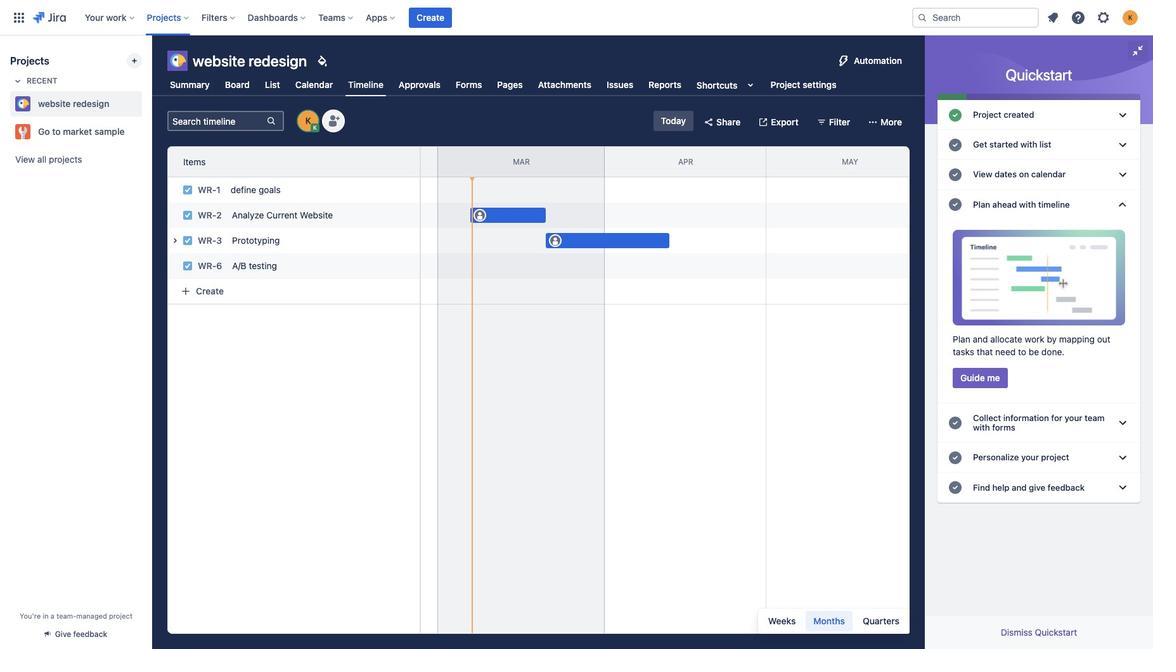Task type: describe. For each thing, give the bounding box(es) containing it.
get
[[973, 140, 988, 150]]

task image for wr-1
[[183, 185, 193, 195]]

chevron image for project created
[[1115, 108, 1131, 123]]

wr- for 1
[[198, 185, 216, 195]]

in
[[43, 613, 49, 621]]

1 vertical spatial create button
[[168, 279, 420, 304]]

your work
[[85, 12, 127, 23]]

wr-3
[[198, 235, 222, 246]]

website
[[300, 210, 333, 221]]

apps button
[[362, 7, 400, 28]]

Search field
[[912, 7, 1039, 28]]

with for started
[[1021, 140, 1038, 150]]

collect
[[973, 413, 1001, 423]]

share
[[717, 117, 741, 127]]

attachments link
[[536, 74, 594, 96]]

view dates on calendar
[[973, 170, 1066, 180]]

more
[[881, 117, 902, 127]]

months
[[814, 616, 845, 627]]

checked image for view
[[948, 167, 963, 183]]

view all projects link
[[10, 148, 142, 171]]

1 vertical spatial website redesign
[[38, 98, 109, 109]]

give feedback
[[55, 630, 107, 640]]

automation button
[[831, 51, 910, 71]]

quarters button
[[855, 612, 907, 632]]

you're in a team-managed project
[[20, 613, 132, 621]]

project for project settings
[[771, 79, 801, 90]]

primary element
[[8, 0, 902, 35]]

mapping
[[1059, 334, 1095, 345]]

list
[[1040, 140, 1052, 150]]

jan
[[191, 157, 206, 167]]

chevron image for get started with list
[[1115, 137, 1131, 153]]

dashboards
[[248, 12, 298, 23]]

market
[[63, 126, 92, 137]]

feedback inside dropdown button
[[1048, 483, 1085, 493]]

weeks
[[768, 616, 796, 627]]

weeks button
[[761, 612, 804, 632]]

a/b
[[232, 261, 246, 271]]

give feedback button
[[37, 625, 115, 645]]

view all projects
[[15, 154, 82, 165]]

your work button
[[81, 7, 139, 28]]

forms link
[[453, 74, 485, 96]]

get started with list button
[[938, 130, 1141, 160]]

task image
[[183, 211, 193, 221]]

recent
[[27, 76, 57, 86]]

1 vertical spatial quickstart
[[1035, 628, 1077, 639]]

summary link
[[167, 74, 212, 96]]

automation
[[854, 55, 902, 66]]

view dates on calendar button
[[938, 160, 1141, 190]]

forms
[[456, 79, 482, 90]]

settings image
[[1096, 10, 1112, 25]]

1 vertical spatial project
[[109, 613, 132, 621]]

guide me button
[[953, 368, 1008, 389]]

6
[[216, 261, 222, 271]]

a/b testing
[[232, 261, 277, 271]]

row containing wr-2
[[161, 200, 420, 228]]

0 vertical spatial to
[[52, 126, 61, 137]]

wr-1
[[198, 185, 221, 195]]

dismiss quickstart
[[1001, 628, 1077, 639]]

Search timeline text field
[[169, 112, 265, 130]]

all
[[37, 154, 46, 165]]

sidebar navigation image
[[138, 51, 166, 76]]

issues
[[607, 79, 634, 90]]

add to starred image for website redesign
[[138, 96, 153, 112]]

wr-6 link
[[198, 261, 222, 271]]

wr-3 link
[[198, 235, 222, 246]]

view for view dates on calendar
[[973, 170, 993, 180]]

checked image for plan
[[948, 197, 963, 213]]

chevron image for find help and give feedback
[[1115, 481, 1131, 496]]

find help and give feedback button
[[938, 473, 1141, 503]]

information
[[1004, 413, 1049, 423]]

plan for plan and allocate work by mapping out tasks that need to be done.
[[953, 334, 971, 345]]

created
[[1004, 110, 1034, 120]]

filter
[[829, 117, 850, 127]]

for
[[1052, 413, 1063, 423]]

export button
[[754, 112, 806, 133]]

column header inside timeline grid
[[282, 147, 438, 177]]

filters button
[[198, 7, 240, 28]]

calendar
[[295, 79, 333, 90]]

find help and give feedback
[[973, 483, 1085, 493]]

current
[[267, 210, 298, 221]]

collect information for your team with forms button
[[938, 404, 1141, 443]]

create button inside primary element
[[409, 7, 452, 28]]

collect information for your team with forms
[[973, 413, 1105, 433]]

1 vertical spatial projects
[[10, 55, 49, 67]]

pages link
[[495, 74, 525, 96]]

more button
[[863, 112, 910, 133]]

dismiss quickstart link
[[1001, 628, 1077, 639]]

personalize your project
[[973, 453, 1070, 463]]

summary
[[170, 79, 210, 90]]

0 vertical spatial redesign
[[249, 52, 307, 70]]

sample
[[94, 126, 125, 137]]

settings
[[803, 79, 837, 90]]

wr- for 6
[[198, 261, 216, 271]]

analyze current website
[[232, 210, 333, 221]]

checked image for find
[[948, 481, 963, 496]]

projects
[[49, 154, 82, 165]]

create project image
[[129, 56, 139, 66]]

wr-2
[[198, 210, 222, 221]]

started
[[990, 140, 1018, 150]]

minimize image
[[1131, 43, 1146, 58]]

your inside collect information for your team with forms
[[1065, 413, 1083, 423]]

help image
[[1071, 10, 1086, 25]]

that
[[977, 347, 993, 358]]

ahead
[[993, 200, 1017, 210]]

prototyping
[[232, 235, 280, 246]]

checked image for collect
[[948, 416, 963, 431]]

0 horizontal spatial create
[[196, 286, 224, 297]]



Task type: locate. For each thing, give the bounding box(es) containing it.
1 horizontal spatial project
[[1041, 453, 1070, 463]]

4 chevron image from the top
[[1115, 481, 1131, 496]]

wr- for 3
[[198, 235, 216, 246]]

calendar link
[[293, 74, 336, 96]]

shortcuts button
[[694, 74, 761, 96]]

task image for wr-3
[[183, 236, 193, 246]]

3 checked image from the top
[[948, 167, 963, 183]]

2 vertical spatial task image
[[183, 261, 193, 271]]

0 vertical spatial plan
[[973, 200, 991, 210]]

to
[[52, 126, 61, 137], [1018, 347, 1027, 358]]

0 vertical spatial view
[[15, 154, 35, 165]]

wr-6
[[198, 261, 222, 271]]

0 horizontal spatial project
[[109, 613, 132, 621]]

cell
[[167, 228, 420, 254]]

define
[[231, 185, 256, 195]]

0 horizontal spatial and
[[973, 334, 988, 345]]

with right ahead
[[1019, 200, 1036, 210]]

add to starred image
[[138, 96, 153, 112], [138, 124, 153, 139]]

0 vertical spatial work
[[106, 12, 127, 23]]

tab list containing timeline
[[160, 74, 847, 96]]

row group inside timeline grid
[[161, 178, 420, 304]]

0 horizontal spatial website redesign
[[38, 98, 109, 109]]

1 horizontal spatial your
[[1065, 413, 1083, 423]]

and inside dropdown button
[[1012, 483, 1027, 493]]

website
[[193, 52, 245, 70], [38, 98, 71, 109]]

checked image inside plan ahead with timeline dropdown button
[[948, 197, 963, 213]]

2 chevron image from the top
[[1115, 416, 1131, 431]]

3 task image from the top
[[183, 261, 193, 271]]

1 vertical spatial to
[[1018, 347, 1027, 358]]

reports
[[649, 79, 682, 90]]

3 wr- from the top
[[198, 235, 216, 246]]

filters
[[202, 12, 227, 23]]

checked image left personalize
[[948, 451, 963, 466]]

project created button
[[938, 100, 1141, 130]]

need
[[996, 347, 1016, 358]]

give
[[1029, 483, 1046, 493]]

chevron image for collect information for your team with forms
[[1115, 416, 1131, 431]]

cell containing wr-3
[[167, 228, 420, 254]]

plan
[[973, 200, 991, 210], [953, 334, 971, 345]]

1 horizontal spatial view
[[973, 170, 993, 180]]

1 vertical spatial redesign
[[73, 98, 109, 109]]

1 vertical spatial chevron image
[[1115, 167, 1131, 183]]

4 checked image from the top
[[948, 416, 963, 431]]

1 vertical spatial add to starred image
[[138, 124, 153, 139]]

0 horizontal spatial view
[[15, 154, 35, 165]]

project right managed
[[109, 613, 132, 621]]

0 vertical spatial chevron image
[[1115, 137, 1131, 153]]

column header
[[282, 147, 438, 177]]

task image left wr-1
[[183, 185, 193, 195]]

0 vertical spatial website redesign
[[193, 52, 307, 70]]

view inside dropdown button
[[973, 170, 993, 180]]

0 vertical spatial with
[[1021, 140, 1038, 150]]

items
[[183, 156, 206, 167]]

1 horizontal spatial to
[[1018, 347, 1027, 358]]

chevron image inside collect information for your team with forms dropdown button
[[1115, 416, 1131, 431]]

1 vertical spatial website
[[38, 98, 71, 109]]

create down wr-6 'link'
[[196, 286, 224, 297]]

0 vertical spatial project
[[1041, 453, 1070, 463]]

checked image inside find help and give feedback dropdown button
[[948, 481, 963, 496]]

row down analyze current website at top left
[[161, 225, 420, 254]]

1 checked image from the top
[[948, 197, 963, 213]]

reports link
[[646, 74, 684, 96]]

work
[[106, 12, 127, 23], [1025, 334, 1045, 345]]

2 vertical spatial with
[[973, 423, 990, 433]]

0 horizontal spatial work
[[106, 12, 127, 23]]

projects up sidebar navigation image in the left top of the page
[[147, 12, 181, 23]]

you're
[[20, 613, 41, 621]]

redesign
[[249, 52, 307, 70], [73, 98, 109, 109]]

0 vertical spatial create
[[417, 12, 445, 23]]

with inside get started with list dropdown button
[[1021, 140, 1038, 150]]

checked image inside get started with list dropdown button
[[948, 137, 963, 153]]

plan ahead with timeline button
[[938, 190, 1141, 220]]

project for project created
[[973, 110, 1002, 120]]

wr-1 link
[[198, 185, 221, 195]]

chevron image
[[1115, 108, 1131, 123], [1115, 416, 1131, 431], [1115, 451, 1131, 466], [1115, 481, 1131, 496]]

task image left wr-6 'link'
[[183, 261, 193, 271]]

1 horizontal spatial projects
[[147, 12, 181, 23]]

share button
[[699, 112, 748, 133]]

website down recent
[[38, 98, 71, 109]]

task image
[[183, 185, 193, 195], [183, 236, 193, 246], [183, 261, 193, 271]]

your
[[85, 12, 104, 23]]

1 chevron image from the top
[[1115, 108, 1131, 123]]

0 horizontal spatial projects
[[10, 55, 49, 67]]

may
[[842, 157, 858, 167]]

1 vertical spatial your
[[1021, 453, 1039, 463]]

row down 'prototyping'
[[161, 250, 420, 279]]

project inside dropdown button
[[1041, 453, 1070, 463]]

0 vertical spatial create button
[[409, 7, 452, 28]]

quickstart right dismiss
[[1035, 628, 1077, 639]]

collapse recent projects image
[[10, 74, 25, 89]]

your up find help and give feedback
[[1021, 453, 1039, 463]]

1 vertical spatial view
[[973, 170, 993, 180]]

1 horizontal spatial create
[[417, 12, 445, 23]]

1 vertical spatial create
[[196, 286, 224, 297]]

0 horizontal spatial website
[[38, 98, 71, 109]]

row down goals
[[161, 200, 420, 228]]

1 horizontal spatial website
[[193, 52, 245, 70]]

plan left ahead
[[973, 200, 991, 210]]

0 vertical spatial checked image
[[948, 197, 963, 213]]

search image
[[918, 12, 928, 23]]

add people image
[[326, 114, 341, 129]]

today
[[661, 115, 686, 126]]

checked image left collect
[[948, 416, 963, 431]]

create right apps popup button
[[417, 12, 445, 23]]

work up be
[[1025, 334, 1045, 345]]

projects inside popup button
[[147, 12, 181, 23]]

checked image
[[948, 197, 963, 213], [948, 451, 963, 466], [948, 481, 963, 496]]

goals
[[259, 185, 281, 195]]

checked image inside view dates on calendar dropdown button
[[948, 167, 963, 183]]

quickstart up the project created dropdown button
[[1006, 66, 1073, 84]]

create button down the testing
[[168, 279, 420, 304]]

go to market sample link
[[10, 119, 137, 145]]

1 chevron image from the top
[[1115, 137, 1131, 153]]

website redesign link
[[10, 91, 137, 117]]

0 vertical spatial and
[[973, 334, 988, 345]]

me
[[987, 373, 1000, 384]]

3 checked image from the top
[[948, 481, 963, 496]]

3
[[216, 235, 222, 246]]

group
[[761, 612, 907, 632]]

0 vertical spatial projects
[[147, 12, 181, 23]]

project inside dropdown button
[[973, 110, 1002, 120]]

2 add to starred image from the top
[[138, 124, 153, 139]]

0 horizontal spatial project
[[771, 79, 801, 90]]

project
[[771, 79, 801, 90], [973, 110, 1002, 120]]

and up that
[[973, 334, 988, 345]]

2 wr- from the top
[[198, 210, 216, 221]]

forms
[[992, 423, 1016, 433]]

show child issues image
[[167, 233, 183, 249]]

with
[[1021, 140, 1038, 150], [1019, 200, 1036, 210], [973, 423, 990, 433]]

redesign up list in the top of the page
[[249, 52, 307, 70]]

and
[[973, 334, 988, 345], [1012, 483, 1027, 493]]

1 vertical spatial plan
[[953, 334, 971, 345]]

be
[[1029, 347, 1039, 358]]

chevron image
[[1115, 137, 1131, 153], [1115, 167, 1131, 183], [1115, 197, 1131, 213]]

with left 'list'
[[1021, 140, 1038, 150]]

group containing weeks
[[761, 612, 907, 632]]

to right go
[[52, 126, 61, 137]]

2 checked image from the top
[[948, 137, 963, 153]]

checked image left project created
[[948, 108, 963, 123]]

set project background image
[[315, 53, 330, 68]]

done.
[[1042, 347, 1065, 358]]

1 horizontal spatial feedback
[[1048, 483, 1085, 493]]

plan up tasks
[[953, 334, 971, 345]]

chevron image inside the project created dropdown button
[[1115, 108, 1131, 123]]

tasks
[[953, 347, 975, 358]]

project left settings
[[771, 79, 801, 90]]

create inside primary element
[[417, 12, 445, 23]]

2 task image from the top
[[183, 236, 193, 246]]

checked image
[[948, 108, 963, 123], [948, 137, 963, 153], [948, 167, 963, 183], [948, 416, 963, 431]]

filter button
[[811, 112, 858, 133]]

with inside collect information for your team with forms
[[973, 423, 990, 433]]

wr- up "wr-2"
[[198, 185, 216, 195]]

checked image left find at the right of page
[[948, 481, 963, 496]]

with for ahead
[[1019, 200, 1036, 210]]

2 vertical spatial chevron image
[[1115, 197, 1131, 213]]

projects up recent
[[10, 55, 49, 67]]

1 wr- from the top
[[198, 185, 216, 195]]

add to starred image for go to market sample
[[138, 124, 153, 139]]

apps
[[366, 12, 387, 23]]

create button right apps popup button
[[409, 7, 452, 28]]

plan inside dropdown button
[[973, 200, 991, 210]]

your profile and settings image
[[1123, 10, 1138, 25]]

tab list
[[160, 74, 847, 96]]

progress bar
[[938, 94, 1141, 100]]

quarters
[[863, 616, 900, 627]]

0 horizontal spatial to
[[52, 126, 61, 137]]

checked image inside the project created dropdown button
[[948, 108, 963, 123]]

2 vertical spatial checked image
[[948, 481, 963, 496]]

approvals link
[[396, 74, 443, 96]]

banner containing your work
[[0, 0, 1153, 36]]

checked image left dates at the top of page
[[948, 167, 963, 183]]

dashboards button
[[244, 7, 311, 28]]

and left give
[[1012, 483, 1027, 493]]

1 vertical spatial project
[[973, 110, 1002, 120]]

row group containing wr-1
[[161, 178, 420, 304]]

project up get
[[973, 110, 1002, 120]]

checked image left ahead
[[948, 197, 963, 213]]

shortcuts
[[697, 80, 738, 90]]

wr- right task icon in the top of the page
[[198, 210, 216, 221]]

wr-2 link
[[198, 210, 222, 221]]

checked image inside personalize your project dropdown button
[[948, 451, 963, 466]]

list
[[265, 79, 280, 90]]

0 horizontal spatial your
[[1021, 453, 1039, 463]]

and inside plan and allocate work by mapping out tasks that need to be done.
[[973, 334, 988, 345]]

mar
[[513, 157, 530, 167]]

wr- down "wr-2"
[[198, 235, 216, 246]]

4 wr- from the top
[[198, 261, 216, 271]]

view for view all projects
[[15, 154, 35, 165]]

plan ahead with timeline
[[973, 200, 1070, 210]]

1 horizontal spatial work
[[1025, 334, 1045, 345]]

months button
[[806, 612, 853, 632]]

teams button
[[315, 7, 358, 28]]

1 horizontal spatial project
[[973, 110, 1002, 120]]

0 vertical spatial your
[[1065, 413, 1083, 423]]

dates
[[995, 170, 1017, 180]]

1 vertical spatial checked image
[[948, 451, 963, 466]]

add to starred image down sidebar navigation image in the left top of the page
[[138, 96, 153, 112]]

row containing wr-6
[[161, 250, 420, 279]]

row group
[[161, 178, 420, 304]]

0 vertical spatial feedback
[[1048, 483, 1085, 493]]

attachments
[[538, 79, 592, 90]]

notifications image
[[1046, 10, 1061, 25]]

1 horizontal spatial and
[[1012, 483, 1027, 493]]

0 vertical spatial quickstart
[[1006, 66, 1073, 84]]

3 chevron image from the top
[[1115, 197, 1131, 213]]

row down the testing
[[167, 279, 420, 304]]

to inside plan and allocate work by mapping out tasks that need to be done.
[[1018, 347, 1027, 358]]

items row group
[[167, 146, 420, 178]]

view left dates at the top of page
[[973, 170, 993, 180]]

0 vertical spatial task image
[[183, 185, 193, 195]]

wr-
[[198, 185, 216, 195], [198, 210, 216, 221], [198, 235, 216, 246], [198, 261, 216, 271]]

website redesign
[[193, 52, 307, 70], [38, 98, 109, 109]]

1 vertical spatial work
[[1025, 334, 1045, 345]]

chevron image for plan ahead with timeline
[[1115, 197, 1131, 213]]

a
[[51, 613, 55, 621]]

1 add to starred image from the top
[[138, 96, 153, 112]]

feedback down managed
[[73, 630, 107, 640]]

project settings
[[771, 79, 837, 90]]

quickstart
[[1006, 66, 1073, 84], [1035, 628, 1077, 639]]

cell inside timeline grid
[[167, 228, 420, 254]]

appswitcher icon image
[[11, 10, 27, 25]]

checked image inside collect information for your team with forms dropdown button
[[948, 416, 963, 431]]

checked image for project
[[948, 108, 963, 123]]

1 vertical spatial task image
[[183, 236, 193, 246]]

personalize
[[973, 453, 1019, 463]]

find
[[973, 483, 990, 493]]

wr- for 2
[[198, 210, 216, 221]]

2 checked image from the top
[[948, 451, 963, 466]]

with left forms
[[973, 423, 990, 433]]

chevron image inside plan ahead with timeline dropdown button
[[1115, 197, 1131, 213]]

board
[[225, 79, 250, 90]]

website up board
[[193, 52, 245, 70]]

work right your
[[106, 12, 127, 23]]

work inside your work dropdown button
[[106, 12, 127, 23]]

1 checked image from the top
[[948, 108, 963, 123]]

give
[[55, 630, 71, 640]]

chevron image for personalize your project
[[1115, 451, 1131, 466]]

0 vertical spatial project
[[771, 79, 801, 90]]

wr- inside cell
[[198, 235, 216, 246]]

with inside plan ahead with timeline dropdown button
[[1019, 200, 1036, 210]]

3 chevron image from the top
[[1115, 451, 1131, 466]]

redesign up "go to market sample"
[[73, 98, 109, 109]]

website redesign up the market
[[38, 98, 109, 109]]

testing
[[249, 261, 277, 271]]

checked image for get
[[948, 137, 963, 153]]

0 vertical spatial add to starred image
[[138, 96, 153, 112]]

your right for
[[1065, 413, 1083, 423]]

1 horizontal spatial redesign
[[249, 52, 307, 70]]

view left all
[[15, 154, 35, 165]]

project inside "link"
[[771, 79, 801, 90]]

0 horizontal spatial redesign
[[73, 98, 109, 109]]

row containing wr-3
[[161, 225, 420, 254]]

1 vertical spatial feedback
[[73, 630, 107, 640]]

work inside plan and allocate work by mapping out tasks that need to be done.
[[1025, 334, 1045, 345]]

plan for plan ahead with timeline
[[973, 200, 991, 210]]

2 chevron image from the top
[[1115, 167, 1131, 183]]

row
[[161, 200, 420, 228], [161, 225, 420, 254], [161, 250, 420, 279], [167, 279, 420, 304]]

calendar
[[1032, 170, 1066, 180]]

checked image left get
[[948, 137, 963, 153]]

1 vertical spatial and
[[1012, 483, 1027, 493]]

on
[[1019, 170, 1029, 180]]

automation image
[[836, 53, 852, 68]]

1 horizontal spatial website redesign
[[193, 52, 307, 70]]

banner
[[0, 0, 1153, 36]]

wr- down wr-3 link
[[198, 261, 216, 271]]

website redesign up board
[[193, 52, 307, 70]]

task image for wr-6
[[183, 261, 193, 271]]

add to starred image right sample
[[138, 124, 153, 139]]

0 horizontal spatial plan
[[953, 334, 971, 345]]

allocate
[[991, 334, 1023, 345]]

timeline grid
[[115, 146, 934, 634]]

feedback right give
[[1048, 483, 1085, 493]]

pages
[[497, 79, 523, 90]]

0 horizontal spatial feedback
[[73, 630, 107, 640]]

projects
[[147, 12, 181, 23], [10, 55, 49, 67]]

list link
[[262, 74, 283, 96]]

chevron image for view dates on calendar
[[1115, 167, 1131, 183]]

jira image
[[33, 10, 66, 25], [33, 10, 66, 25]]

task image left wr-3
[[183, 236, 193, 246]]

1 vertical spatial with
[[1019, 200, 1036, 210]]

feedback inside button
[[73, 630, 107, 640]]

checked image for personalize
[[948, 451, 963, 466]]

0 vertical spatial website
[[193, 52, 245, 70]]

projects button
[[143, 7, 194, 28]]

project
[[1041, 453, 1070, 463], [109, 613, 132, 621]]

row inside row group
[[167, 279, 420, 304]]

plan inside plan and allocate work by mapping out tasks that need to be done.
[[953, 334, 971, 345]]

1 task image from the top
[[183, 185, 193, 195]]

teams
[[318, 12, 346, 23]]

to left be
[[1018, 347, 1027, 358]]

timeline
[[1039, 200, 1070, 210]]

project up find help and give feedback dropdown button
[[1041, 453, 1070, 463]]

1 horizontal spatial plan
[[973, 200, 991, 210]]



Task type: vqa. For each thing, say whether or not it's contained in the screenshot.
mapping
yes



